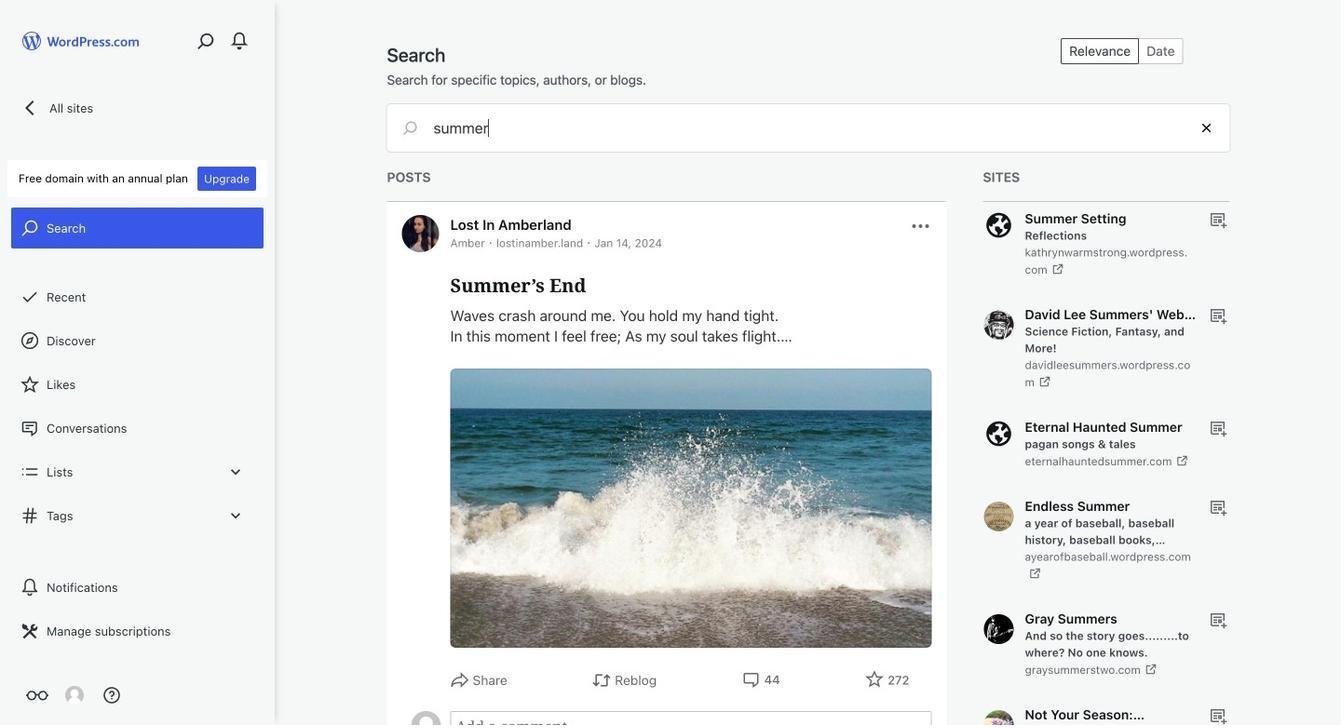 Task type: describe. For each thing, give the bounding box(es) containing it.
1 subscribe image from the top
[[1209, 211, 1227, 229]]

open search image
[[387, 117, 434, 139]]

2 subscribe image from the top
[[1209, 419, 1227, 438]]

1 subscribe image from the top
[[1209, 306, 1227, 325]]

3 list item from the top
[[1333, 249, 1341, 337]]

4 subscribe image from the top
[[1209, 707, 1227, 726]]

3 subscribe image from the top
[[1209, 611, 1227, 630]]

2 keyboard_arrow_down image from the top
[[226, 507, 245, 525]]

bob builder image
[[65, 687, 84, 705]]

2 list item from the top
[[1333, 162, 1341, 249]]



Task type: vqa. For each thing, say whether or not it's contained in the screenshot.
settings icon
no



Task type: locate. For each thing, give the bounding box(es) containing it.
Search search field
[[434, 104, 1183, 152]]

None search field
[[387, 104, 1230, 152]]

2 subscribe image from the top
[[1209, 498, 1227, 517]]

None radio
[[1061, 38, 1139, 64]]

reader image
[[26, 685, 48, 707]]

keyboard_arrow_down image
[[226, 463, 245, 482], [226, 507, 245, 525]]

Add a comment… text field
[[450, 712, 932, 726]]

subscribe image
[[1209, 211, 1227, 229], [1209, 419, 1227, 438]]

amber image
[[402, 215, 439, 252]]

option group
[[1061, 38, 1183, 64]]

1 vertical spatial subscribe image
[[1209, 419, 1227, 438]]

row
[[984, 197, 1231, 726]]

1 list item from the top
[[1333, 65, 1341, 133]]

subscribe image
[[1209, 306, 1227, 325], [1209, 498, 1227, 517], [1209, 611, 1227, 630], [1209, 707, 1227, 726]]

None radio
[[1139, 38, 1183, 64]]

0 vertical spatial keyboard_arrow_down image
[[226, 463, 245, 482]]

4 list item from the top
[[1333, 337, 1341, 406]]

toggle menu image
[[910, 215, 932, 238]]

1 keyboard_arrow_down image from the top
[[226, 463, 245, 482]]

1 vertical spatial keyboard_arrow_down image
[[226, 507, 245, 525]]

list item
[[1333, 65, 1341, 133], [1333, 162, 1341, 249], [1333, 249, 1341, 337], [1333, 337, 1341, 406]]

0 vertical spatial subscribe image
[[1209, 211, 1227, 229]]

close search image
[[1183, 111, 1230, 145]]



